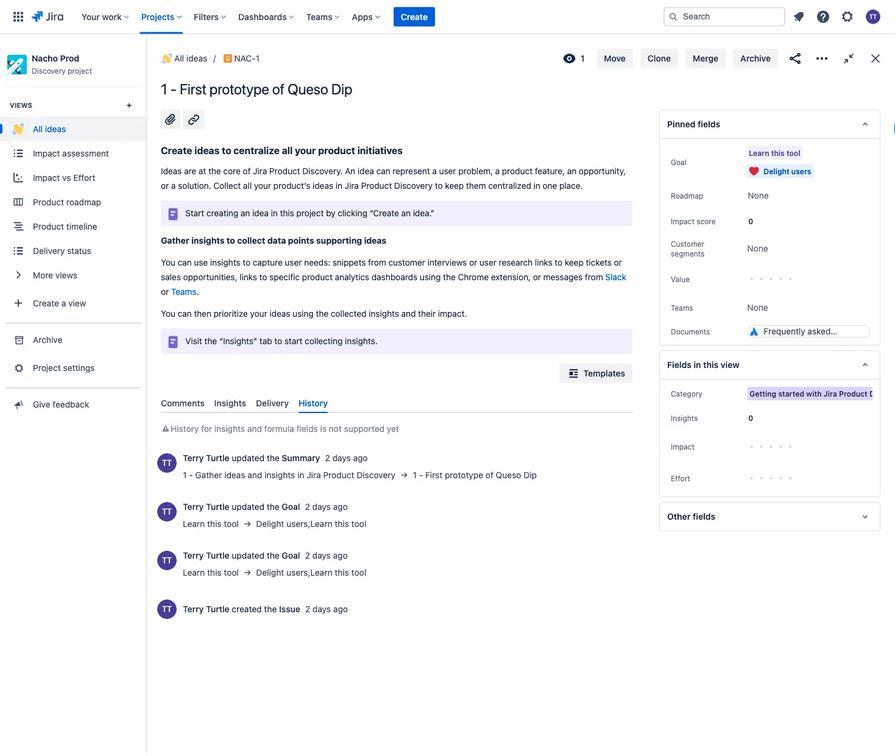 Task type: describe. For each thing, give the bounding box(es) containing it.
0 vertical spatial your
[[295, 145, 316, 156]]

insights inside 'you can use insights to capture user needs: snippets from customer interviews or user research links to keep tickets or sales opportunities, links to specific product analytics dashboards using the chrome extension, or messages from'
[[210, 258, 240, 268]]

help image
[[816, 9, 831, 24]]

impact score button
[[667, 214, 720, 229]]

settings image
[[841, 9, 855, 24]]

then
[[194, 309, 211, 319]]

product up ""create"
[[361, 181, 392, 191]]

1 vertical spatial from
[[585, 272, 603, 282]]

score
[[697, 217, 716, 226]]

customer segments button
[[667, 236, 730, 261]]

visit the "insights" tab to start collecting insights.
[[185, 336, 378, 346]]

0 vertical spatial all
[[174, 53, 184, 63]]

delight users
[[764, 167, 811, 176]]

primary element
[[7, 0, 664, 34]]

ideas inside ideas are at the core of jira product discovery. an idea can represent a user problem, a product feature, an opportunity, or a solution. collect all your product's ideas in jira product discovery to keep them centralized in one place.
[[313, 181, 333, 191]]

tab list containing comments
[[156, 393, 638, 413]]

timeline
[[66, 221, 97, 231]]

value button
[[667, 272, 694, 286]]

more
[[33, 270, 53, 280]]

you can then prioritize your ideas using the collected insights and their impact.
[[161, 309, 467, 319]]

1 vertical spatial links
[[240, 272, 257, 282]]

jira product discovery navigation element
[[0, 34, 146, 753]]

tab
[[260, 336, 272, 346]]

impact for impact
[[671, 443, 695, 451]]

product timeline link
[[0, 214, 146, 239]]

views
[[55, 270, 77, 280]]

to down 'capture'
[[259, 272, 267, 282]]

slack link
[[606, 272, 627, 282]]

jira down an
[[345, 181, 359, 191]]

goal inside goal popup button
[[671, 158, 687, 166]]

keep inside ideas are at the core of jira product discovery. an idea can represent a user problem, a product feature, an opportunity, or a solution. collect all your product's ideas in jira product discovery to keep them centralized in one place.
[[445, 181, 464, 191]]

goal button
[[667, 155, 690, 169]]

1 vertical spatial delight
[[256, 519, 284, 529]]

search image
[[669, 12, 678, 22]]

ideas down ""create"
[[364, 236, 387, 246]]

prod
[[60, 53, 79, 63]]

nac-1 link
[[222, 51, 268, 66]]

documents
[[671, 327, 710, 336]]

other
[[667, 512, 691, 522]]

1 button
[[559, 49, 590, 68]]

project inside nacho prod discovery project
[[68, 67, 92, 75]]

1 vertical spatial none
[[748, 244, 768, 254]]

"create
[[370, 208, 399, 218]]

0 horizontal spatial user
[[285, 258, 302, 268]]

teams button
[[303, 7, 345, 27]]

or up slack link at top
[[614, 258, 622, 268]]

to up core
[[222, 145, 231, 156]]

clone
[[648, 53, 671, 63]]

ideas up visit the "insights" tab to start collecting insights. on the left of the page
[[270, 309, 290, 319]]

to left collect
[[227, 236, 235, 246]]

can for capture
[[178, 258, 192, 268]]

the up terry turtle created the issue 2 days ago at bottom left
[[267, 551, 280, 561]]

centralize
[[234, 145, 280, 156]]

give
[[33, 399, 50, 409]]

chrome
[[458, 272, 489, 282]]

you for you can use insights to capture user needs: snippets from customer interviews or user research links to keep tickets or sales opportunities, links to specific product analytics dashboards using the chrome extension, or messages from
[[161, 258, 175, 268]]

product down the impact vs effort
[[33, 197, 64, 207]]

product roadmap link
[[0, 190, 146, 214]]

1 vertical spatial 1 - first prototype of queso dip
[[413, 470, 537, 480]]

vs
[[62, 172, 71, 183]]

1 vertical spatial goal
[[282, 502, 300, 512]]

1 delight users,learn this tool from the top
[[256, 519, 366, 529]]

editor templates image
[[567, 366, 581, 381]]

idea inside ideas are at the core of jira product discovery. an idea can represent a user problem, a product feature, an opportunity, or a solution. collect all your product's ideas in jira product discovery to keep them centralized in one place.
[[358, 166, 374, 176]]

1 inside dropdown button
[[581, 53, 585, 63]]

archive inside jira product discovery navigation element
[[33, 335, 62, 345]]

in up gather insights to collect data points supporting ideas
[[271, 208, 278, 218]]

1 0 from the top
[[749, 217, 754, 226]]

segments
[[671, 249, 705, 258]]

0 horizontal spatial gather
[[161, 236, 189, 246]]

comments
[[161, 398, 205, 408]]

merge button
[[686, 49, 726, 68]]

other fields element
[[660, 502, 881, 532]]

users
[[792, 167, 811, 176]]

of inside ideas are at the core of jira product discovery. an idea can represent a user problem, a product feature, an opportunity, or a solution. collect all your product's ideas in jira product discovery to keep them centralized in one place.
[[243, 166, 251, 176]]

notifications image
[[792, 9, 806, 24]]

the down "1 - gather ideas and insights in jira product discovery"
[[267, 502, 280, 512]]

2 horizontal spatial user
[[480, 258, 497, 268]]

1 terry turtle updated the goal 2 days ago from the top
[[183, 502, 348, 512]]

more image
[[815, 51, 830, 66]]

is
[[320, 424, 327, 434]]

2 vertical spatial discovery
[[357, 470, 396, 480]]

your work button
[[78, 7, 134, 27]]

terry turtle updated the summary 2 days ago
[[183, 453, 368, 463]]

0 horizontal spatial from
[[368, 258, 386, 268]]

ideas up at
[[195, 145, 220, 156]]

in left one
[[534, 181, 541, 191]]

you can use insights to capture user needs: snippets from customer interviews or user research links to keep tickets or sales opportunities, links to specific product analytics dashboards using the chrome extension, or messages from
[[161, 258, 624, 282]]

1 users,learn from the top
[[287, 519, 333, 529]]

delivery for delivery status
[[33, 246, 65, 256]]

create for create a view
[[33, 298, 59, 308]]

dashboards button
[[235, 7, 299, 27]]

product down not
[[323, 470, 354, 480]]

2 vertical spatial of
[[486, 470, 494, 480]]

1 vertical spatial learn
[[183, 519, 205, 529]]

value
[[671, 275, 690, 283]]

1 horizontal spatial an
[[401, 208, 411, 218]]

4 terry from the top
[[183, 604, 204, 614]]

pinned
[[667, 119, 696, 129]]

represent
[[393, 166, 430, 176]]

your profile and settings image
[[866, 9, 881, 24]]

0 vertical spatial archive button
[[733, 49, 778, 68]]

current project sidebar image
[[133, 49, 160, 73]]

3 turtle from the top
[[206, 551, 230, 561]]

fields for pinned fields
[[698, 119, 721, 129]]

1 vertical spatial dip
[[524, 470, 537, 480]]

or down customer
[[161, 272, 629, 297]]

the right visit
[[204, 336, 217, 346]]

product inside 'you can use insights to capture user needs: snippets from customer interviews or user research links to keep tickets or sales opportunities, links to specific product analytics dashboards using the chrome extension, or messages from'
[[302, 272, 333, 282]]

jira down centralize
[[253, 166, 267, 176]]

3 terry from the top
[[183, 551, 204, 561]]

the inside 'you can use insights to capture user needs: snippets from customer interviews or user research links to keep tickets or sales opportunities, links to specific product analytics dashboards using the chrome extension, or messages from'
[[443, 272, 456, 282]]

2 terry turtle updated the goal 2 days ago from the top
[[183, 551, 348, 561]]

in right 'fields'
[[694, 360, 701, 370]]

project settings
[[33, 363, 95, 373]]

start
[[285, 336, 303, 346]]

formula
[[264, 424, 294, 434]]

2 updated from the top
[[232, 502, 265, 512]]

product timeline
[[33, 221, 97, 231]]

history for history for insights and formula fields is not supported yet
[[171, 424, 199, 434]]

close image
[[869, 51, 883, 66]]

appswitcher icon image
[[11, 9, 26, 24]]

0 vertical spatial learn this tool
[[749, 149, 801, 157]]

1 horizontal spatial project
[[296, 208, 324, 218]]

product up product's
[[269, 166, 300, 176]]

solution.
[[178, 181, 211, 191]]

nacho prod discovery project
[[32, 53, 92, 75]]

project settings image
[[12, 362, 25, 374]]

insights inside tab list
[[214, 398, 246, 408]]

a right represent
[[432, 166, 437, 176]]

you for you can then prioritize your ideas using the collected insights and their impact.
[[161, 309, 175, 319]]

merge
[[693, 53, 719, 63]]

discovery inside nacho prod discovery project
[[32, 67, 66, 75]]

2 vertical spatial learn
[[183, 568, 205, 578]]

move
[[604, 53, 626, 63]]

idea."
[[413, 208, 435, 218]]

using inside 'you can use insights to capture user needs: snippets from customer interviews or user research links to keep tickets or sales opportunities, links to specific product analytics dashboards using the chrome extension, or messages from'
[[420, 272, 441, 282]]

impact for impact assessment
[[33, 148, 60, 158]]

teams link
[[171, 287, 197, 297]]

initiatives
[[358, 145, 403, 156]]

opportunities,
[[183, 272, 237, 282]]

projects button
[[138, 7, 187, 27]]

for
[[201, 424, 212, 434]]

1 horizontal spatial prototype
[[445, 470, 483, 480]]

teams inside dropdown button
[[306, 12, 333, 22]]

work
[[102, 12, 122, 22]]

1 vertical spatial and
[[247, 424, 262, 434]]

0 horizontal spatial idea
[[252, 208, 269, 218]]

0 horizontal spatial all ideas link
[[0, 117, 146, 141]]

0 vertical spatial archive
[[741, 53, 771, 63]]

getting started with jira product discove
[[750, 389, 895, 398]]

extension,
[[491, 272, 531, 282]]

apps button
[[348, 7, 385, 27]]

or inside ideas are at the core of jira product discovery. an idea can represent a user problem, a product feature, an opportunity, or a solution. collect all your product's ideas in jira product discovery to keep them centralized in one place.
[[161, 181, 169, 191]]

impact score
[[671, 217, 716, 226]]

pinned fields
[[667, 119, 721, 129]]

give feedback
[[33, 399, 89, 409]]

0 horizontal spatial prototype
[[210, 80, 269, 98]]

2 0 from the top
[[749, 414, 754, 422]]

category button
[[667, 386, 706, 401]]

add attachment image
[[163, 112, 178, 127]]

clicking
[[338, 208, 367, 218]]

impact vs effort link
[[0, 165, 146, 190]]

1 vertical spatial fields
[[297, 424, 318, 434]]

2 terry from the top
[[183, 502, 204, 512]]

jira right with
[[824, 389, 837, 398]]

delivery for delivery
[[256, 398, 289, 408]]

place.
[[560, 181, 583, 191]]

specific
[[270, 272, 300, 282]]

0 vertical spatial delight
[[764, 167, 790, 176]]

impact button
[[667, 439, 698, 454]]

supported
[[344, 424, 385, 434]]

a down ideas
[[171, 181, 176, 191]]

1 horizontal spatial -
[[189, 470, 193, 480]]

0 vertical spatial learn
[[749, 149, 770, 157]]

product up delivery status
[[33, 221, 64, 231]]

documents button
[[667, 324, 714, 339]]

2 vertical spatial and
[[248, 470, 262, 480]]

category
[[671, 389, 703, 398]]

the left collected
[[316, 309, 329, 319]]

0 horizontal spatial first
[[180, 80, 206, 98]]

delivery status link
[[0, 239, 146, 263]]

0 horizontal spatial -
[[170, 80, 177, 98]]

create for create ideas to centralize all your product initiatives
[[161, 145, 192, 156]]

roadmap
[[66, 197, 101, 207]]

an
[[345, 166, 355, 176]]

user inside ideas are at the core of jira product discovery. an idea can represent a user problem, a product feature, an opportunity, or a solution. collect all your product's ideas in jira product discovery to keep them centralized in one place.
[[439, 166, 456, 176]]

1 vertical spatial teams
[[171, 287, 197, 297]]

2 vertical spatial your
[[250, 309, 267, 319]]

0 vertical spatial links
[[535, 258, 553, 268]]

settings
[[63, 363, 95, 373]]

your inside ideas are at the core of jira product discovery. an idea can represent a user problem, a product feature, an opportunity, or a solution. collect all your product's ideas in jira product discovery to keep them centralized in one place.
[[254, 181, 271, 191]]

centralized
[[488, 181, 531, 191]]

2 vertical spatial learn this tool
[[183, 568, 239, 578]]

filters button
[[190, 7, 231, 27]]

1 vertical spatial gather
[[195, 470, 222, 480]]

can for ideas
[[178, 309, 192, 319]]

0 vertical spatial product
[[318, 145, 355, 156]]

discovery.
[[302, 166, 343, 176]]



Task type: locate. For each thing, give the bounding box(es) containing it.
freque
[[870, 325, 895, 335]]

your up discovery.
[[295, 145, 316, 156]]

1 vertical spatial create
[[161, 145, 192, 156]]

all right centralize
[[282, 145, 293, 156]]

product down needs:
[[302, 272, 333, 282]]

1 horizontal spatial user
[[439, 166, 456, 176]]

2 vertical spatial none
[[748, 303, 768, 313]]

0 vertical spatial using
[[420, 272, 441, 282]]

pinned fields element
[[660, 110, 881, 139]]

view
[[68, 298, 86, 308], [721, 360, 740, 370]]

using
[[420, 272, 441, 282], [293, 309, 314, 319]]

to up messages
[[555, 258, 563, 268]]

1 vertical spatial your
[[254, 181, 271, 191]]

0 vertical spatial from
[[368, 258, 386, 268]]

core
[[223, 166, 241, 176]]

tool
[[787, 149, 801, 157], [224, 519, 239, 529], [351, 519, 366, 529], [224, 568, 239, 578], [351, 568, 366, 578]]

impact for impact vs effort
[[33, 172, 60, 183]]

to left 'capture'
[[243, 258, 251, 268]]

0 vertical spatial project
[[68, 67, 92, 75]]

0 horizontal spatial all
[[33, 124, 43, 134]]

insights right collected
[[369, 309, 399, 319]]

1 vertical spatial terry turtle updated the goal 2 days ago
[[183, 551, 348, 561]]

gather
[[161, 236, 189, 246], [195, 470, 222, 480]]

0 vertical spatial updated
[[232, 453, 265, 463]]

first
[[180, 80, 206, 98], [425, 470, 443, 480]]

ideas down terry turtle updated the summary 2 days ago
[[224, 470, 245, 480]]

delivery inside "link"
[[33, 246, 65, 256]]

0 horizontal spatial queso
[[288, 80, 328, 98]]

can left then
[[178, 309, 192, 319]]

create a view button
[[0, 291, 146, 315]]

1 vertical spatial archive button
[[0, 328, 146, 352]]

issue
[[279, 604, 300, 614]]

can inside 'you can use insights to capture user needs: snippets from customer interviews or user research links to keep tickets or sales opportunities, links to specific product analytics dashboards using the chrome extension, or messages from'
[[178, 258, 192, 268]]

all ideas link up impact assessment
[[0, 117, 146, 141]]

history up is
[[299, 398, 328, 408]]

1 horizontal spatial teams
[[306, 12, 333, 22]]

Search field
[[664, 7, 786, 27]]

0 vertical spatial none
[[748, 190, 769, 201]]

their
[[418, 309, 436, 319]]

in down summary
[[298, 470, 304, 480]]

2 horizontal spatial teams
[[671, 304, 693, 312]]

a down views
[[61, 298, 66, 308]]

0 vertical spatial terry turtle updated the goal 2 days ago
[[183, 502, 348, 512]]

1 vertical spatial learn this tool
[[183, 519, 239, 529]]

1 horizontal spatial all ideas
[[174, 53, 207, 63]]

2 panel note image from the top
[[166, 335, 180, 349]]

banner
[[0, 0, 895, 34]]

all right current project sidebar "image"
[[174, 53, 184, 63]]

freque link
[[748, 325, 895, 337]]

can inside ideas are at the core of jira product discovery. an idea can represent a user problem, a product feature, an opportunity, or a solution. collect all your product's ideas in jira product discovery to keep them centralized in one place.
[[376, 166, 390, 176]]

or left messages
[[533, 272, 541, 282]]

links
[[535, 258, 553, 268], [240, 272, 257, 282]]

:heart: image
[[749, 166, 759, 176]]

views
[[10, 101, 32, 109]]

prioritize
[[214, 309, 248, 319]]

your
[[82, 12, 100, 22]]

keep
[[445, 181, 464, 191], [565, 258, 584, 268]]

the left issue
[[264, 604, 277, 614]]

project left by
[[296, 208, 324, 218]]

discovery down nacho at left top
[[32, 67, 66, 75]]

1 horizontal spatial create
[[161, 145, 192, 156]]

all up impact assessment
[[33, 124, 43, 134]]

links up messages
[[535, 258, 553, 268]]

1 vertical spatial insights
[[671, 414, 698, 422]]

0 down getting
[[749, 414, 754, 422]]

create inside create a view dropdown button
[[33, 298, 59, 308]]

0 horizontal spatial all
[[243, 181, 252, 191]]

2 vertical spatial teams
[[671, 304, 693, 312]]

archive button left share icon
[[733, 49, 778, 68]]

teams left apps
[[306, 12, 333, 22]]

user up chrome at the top
[[480, 258, 497, 268]]

panel note image for start
[[166, 207, 180, 221]]

0 horizontal spatial archive button
[[0, 328, 146, 352]]

a
[[432, 166, 437, 176], [495, 166, 500, 176], [171, 181, 176, 191], [61, 298, 66, 308]]

impact.
[[438, 309, 467, 319]]

1 vertical spatial first
[[425, 470, 443, 480]]

archive button up project settings button
[[0, 328, 146, 352]]

fields right pinned
[[698, 119, 721, 129]]

:wave: image
[[162, 54, 172, 63], [162, 54, 172, 63], [13, 123, 24, 134], [13, 123, 24, 134]]

:heart: image
[[749, 166, 759, 176]]

2 delight users,learn this tool from the top
[[256, 568, 366, 578]]

1 turtle from the top
[[206, 453, 230, 463]]

projects
[[141, 12, 174, 22]]

teams inside popup button
[[671, 304, 693, 312]]

idea up collect
[[252, 208, 269, 218]]

2 vertical spatial fields
[[693, 512, 716, 522]]

gather down the start
[[161, 236, 189, 246]]

all inside jira product discovery navigation element
[[33, 124, 43, 134]]

dashboards
[[238, 12, 287, 22]]

from up dashboards
[[368, 258, 386, 268]]

all right collect in the left of the page
[[243, 181, 252, 191]]

status
[[67, 246, 91, 256]]

0 horizontal spatial dip
[[331, 80, 352, 98]]

delight right :heart: icon
[[764, 167, 790, 176]]

all ideas down filters
[[174, 53, 207, 63]]

an left idea."
[[401, 208, 411, 218]]

share image
[[788, 51, 803, 66]]

you up sales
[[161, 258, 175, 268]]

give feedback button
[[0, 392, 146, 417]]

the inside ideas are at the core of jira product discovery. an idea can represent a user problem, a product feature, an opportunity, or a solution. collect all your product's ideas in jira product discovery to keep them centralized in one place.
[[208, 166, 221, 176]]

filters
[[194, 12, 219, 22]]

start creating an idea in this project by clicking "create an idea."
[[185, 208, 435, 218]]

all ideas inside jira product discovery navigation element
[[33, 124, 66, 134]]

by
[[326, 208, 336, 218]]

1 vertical spatial delight users,learn this tool
[[256, 568, 366, 578]]

0 vertical spatial of
[[272, 80, 285, 98]]

fields in this view element
[[660, 350, 881, 380]]

goal up issue
[[282, 551, 300, 561]]

archive left share icon
[[741, 53, 771, 63]]

1 horizontal spatial insights
[[671, 414, 698, 422]]

2 turtle from the top
[[206, 502, 230, 512]]

jira
[[253, 166, 267, 176], [345, 181, 359, 191], [824, 389, 837, 398], [307, 470, 321, 480]]

queso
[[288, 80, 328, 98], [496, 470, 521, 480]]

create for create
[[401, 12, 428, 22]]

panel note image for visit
[[166, 335, 180, 349]]

goal
[[671, 158, 687, 166], [282, 502, 300, 512], [282, 551, 300, 561]]

product up centralized
[[502, 166, 533, 176]]

terry turtle updated the goal 2 days ago
[[183, 502, 348, 512], [183, 551, 348, 561]]

product up an
[[318, 145, 355, 156]]

0 vertical spatial and
[[401, 309, 416, 319]]

an inside ideas are at the core of jira product discovery. an idea can represent a user problem, a product feature, an opportunity, or a solution. collect all your product's ideas in jira product discovery to keep them centralized in one place.
[[567, 166, 577, 176]]

1 vertical spatial of
[[243, 166, 251, 176]]

0 horizontal spatial delivery
[[33, 246, 65, 256]]

this
[[771, 149, 785, 157], [280, 208, 294, 218], [704, 360, 719, 370], [207, 519, 222, 529], [335, 519, 349, 529], [207, 568, 222, 578], [335, 568, 349, 578]]

2 users,learn from the top
[[287, 568, 333, 578]]

clone button
[[641, 49, 678, 68]]

0 vertical spatial first
[[180, 80, 206, 98]]

panel note image
[[166, 207, 180, 221], [166, 335, 180, 349]]

0 vertical spatial all
[[282, 145, 293, 156]]

1 vertical spatial all ideas link
[[0, 117, 146, 141]]

are
[[184, 166, 196, 176]]

create down the "more"
[[33, 298, 59, 308]]

discovery down represent
[[394, 181, 433, 191]]

to inside ideas are at the core of jira product discovery. an idea can represent a user problem, a product feature, an opportunity, or a solution. collect all your product's ideas in jira product discovery to keep them centralized in one place.
[[435, 181, 443, 191]]

1 vertical spatial can
[[178, 258, 192, 268]]

insights.
[[345, 336, 378, 346]]

none up fields in this view element
[[748, 303, 768, 313]]

2 you from the top
[[161, 309, 175, 319]]

group
[[0, 86, 146, 323]]

fields for other fields
[[693, 512, 716, 522]]

turtle
[[206, 453, 230, 463], [206, 502, 230, 512], [206, 551, 230, 561], [206, 604, 230, 614]]

analytics
[[335, 272, 369, 282]]

getting
[[750, 389, 777, 398]]

0 vertical spatial delivery
[[33, 246, 65, 256]]

none down :heart: icon
[[748, 190, 769, 201]]

idea right an
[[358, 166, 374, 176]]

problem,
[[459, 166, 493, 176]]

or up chrome at the top
[[469, 258, 477, 268]]

view inside create a view dropdown button
[[68, 298, 86, 308]]

use
[[194, 258, 208, 268]]

to right "tab"
[[274, 336, 282, 346]]

from down tickets
[[585, 272, 603, 282]]

tab list
[[156, 393, 638, 413]]

teams button
[[667, 300, 697, 315]]

-
[[170, 80, 177, 98], [189, 470, 193, 480], [419, 470, 423, 480]]

1 vertical spatial all ideas
[[33, 124, 66, 134]]

ideas down discovery.
[[313, 181, 333, 191]]

at
[[199, 166, 206, 176]]

2 horizontal spatial -
[[419, 470, 423, 480]]

effort inside jira product discovery navigation element
[[73, 172, 95, 183]]

0 vertical spatial can
[[376, 166, 390, 176]]

0 horizontal spatial view
[[68, 298, 86, 308]]

to left them
[[435, 181, 443, 191]]

create
[[401, 12, 428, 22], [161, 145, 192, 156], [33, 298, 59, 308]]

create a view
[[33, 298, 86, 308]]

ago
[[353, 453, 368, 463], [333, 502, 348, 512], [333, 551, 348, 561], [333, 604, 348, 614]]

of
[[272, 80, 285, 98], [243, 166, 251, 176], [486, 470, 494, 480]]

1 horizontal spatial effort
[[671, 474, 690, 483]]

in down discovery.
[[336, 181, 343, 191]]

your right prioritize
[[250, 309, 267, 319]]

2 horizontal spatial of
[[486, 470, 494, 480]]

impact
[[33, 148, 60, 158], [33, 172, 60, 183], [671, 217, 695, 226], [671, 443, 695, 451]]

1 vertical spatial prototype
[[445, 470, 483, 480]]

1 vertical spatial using
[[293, 309, 314, 319]]

1 vertical spatial archive
[[33, 335, 62, 345]]

delight users,learn this tool
[[256, 519, 366, 529], [256, 568, 366, 578]]

terry turtle created the issue 2 days ago
[[183, 604, 348, 614]]

product left discove
[[839, 389, 868, 398]]

you inside 'you can use insights to capture user needs: snippets from customer interviews or user research links to keep tickets or sales opportunities, links to specific product analytics dashboards using the chrome extension, or messages from'
[[161, 258, 175, 268]]

view inside fields in this view element
[[721, 360, 740, 370]]

creating
[[207, 208, 238, 218]]

fields left is
[[297, 424, 318, 434]]

link issue image
[[187, 112, 201, 127]]

apps
[[352, 12, 373, 22]]

group containing all ideas
[[0, 86, 146, 323]]

1 vertical spatial panel note image
[[166, 335, 180, 349]]

updated
[[232, 453, 265, 463], [232, 502, 265, 512], [232, 551, 265, 561]]

or
[[161, 181, 169, 191], [469, 258, 477, 268], [614, 258, 622, 268], [161, 272, 629, 297], [533, 272, 541, 282]]

1 horizontal spatial of
[[272, 80, 285, 98]]

not
[[329, 424, 342, 434]]

users,learn up issue
[[287, 568, 333, 578]]

all ideas up impact assessment
[[33, 124, 66, 134]]

all inside ideas are at the core of jira product discovery. an idea can represent a user problem, a product feature, an opportunity, or a solution. collect all your product's ideas in jira product discovery to keep them centralized in one place.
[[243, 181, 252, 191]]

product inside ideas are at the core of jira product discovery. an idea can represent a user problem, a product feature, an opportunity, or a solution. collect all your product's ideas in jira product discovery to keep them centralized in one place.
[[502, 166, 533, 176]]

archive up 'project'
[[33, 335, 62, 345]]

feedback image
[[12, 398, 25, 410]]

0 vertical spatial idea
[[358, 166, 374, 176]]

teams .
[[171, 287, 199, 297]]

1 horizontal spatial keep
[[565, 258, 584, 268]]

0 horizontal spatial an
[[241, 208, 250, 218]]

archive button
[[733, 49, 778, 68], [0, 328, 146, 352]]

1 vertical spatial effort
[[671, 474, 690, 483]]

impact for impact score
[[671, 217, 695, 226]]

delight users,learn this tool down "1 - gather ideas and insights in jira product discovery"
[[256, 519, 366, 529]]

product roadmap
[[33, 197, 101, 207]]

the up "1 - gather ideas and insights in jira product discovery"
[[267, 453, 280, 463]]

and down terry turtle updated the summary 2 days ago
[[248, 470, 262, 480]]

0 vertical spatial prototype
[[210, 80, 269, 98]]

0 horizontal spatial history
[[171, 424, 199, 434]]

1 horizontal spatial history
[[299, 398, 328, 408]]

1 horizontal spatial archive button
[[733, 49, 778, 68]]

one
[[543, 181, 557, 191]]

0 vertical spatial all ideas
[[174, 53, 207, 63]]

can left use
[[178, 258, 192, 268]]

0 vertical spatial keep
[[445, 181, 464, 191]]

links down 'capture'
[[240, 272, 257, 282]]

collecting
[[305, 336, 343, 346]]

jira image
[[32, 9, 63, 24], [32, 9, 63, 24]]

customer segments
[[671, 240, 705, 258]]

1 vertical spatial project
[[296, 208, 324, 218]]

points
[[288, 236, 314, 246]]

view down more views link
[[68, 298, 86, 308]]

0 vertical spatial you
[[161, 258, 175, 268]]

3 updated from the top
[[232, 551, 265, 561]]

opportunity,
[[579, 166, 626, 176]]

1 vertical spatial 0
[[749, 414, 754, 422]]

0 horizontal spatial create
[[33, 298, 59, 308]]

2 vertical spatial delight
[[256, 568, 284, 578]]

none right customer segments popup button on the right of page
[[748, 244, 768, 254]]

1 - gather ideas and insights in jira product discovery
[[183, 470, 396, 480]]

delivery inside tab list
[[256, 398, 289, 408]]

capture
[[253, 258, 283, 268]]

1 vertical spatial discovery
[[394, 181, 433, 191]]

users,learn down "1 - gather ideas and insights in jira product discovery"
[[287, 519, 333, 529]]

delight down "1 - gather ideas and insights in jira product discovery"
[[256, 519, 284, 529]]

0 horizontal spatial project
[[68, 67, 92, 75]]

0 vertical spatial goal
[[671, 158, 687, 166]]

2 vertical spatial updated
[[232, 551, 265, 561]]

collected
[[331, 309, 367, 319]]

1 you from the top
[[161, 258, 175, 268]]

insights down terry turtle updated the summary 2 days ago
[[265, 470, 295, 480]]

collapse image
[[842, 51, 856, 66]]

"insights"
[[219, 336, 257, 346]]

a up centralized
[[495, 166, 500, 176]]

terry turtle updated the goal 2 days ago up terry turtle created the issue 2 days ago at bottom left
[[183, 551, 348, 561]]

0 vertical spatial fields
[[698, 119, 721, 129]]

the right at
[[208, 166, 221, 176]]

or down ideas
[[161, 181, 169, 191]]

roadmap button
[[667, 188, 707, 203]]

insights inside "popup button"
[[671, 414, 698, 422]]

goal up roadmap
[[671, 158, 687, 166]]

project settings button
[[0, 356, 146, 380]]

1 vertical spatial history
[[171, 424, 199, 434]]

1 horizontal spatial view
[[721, 360, 740, 370]]

2 vertical spatial goal
[[282, 551, 300, 561]]

terry turtle updated the goal 2 days ago down "1 - gather ideas and insights in jira product discovery"
[[183, 502, 348, 512]]

2 horizontal spatial an
[[567, 166, 577, 176]]

more views
[[33, 270, 77, 280]]

2 vertical spatial product
[[302, 272, 333, 282]]

more views link
[[0, 263, 146, 287]]

1 terry from the top
[[183, 453, 204, 463]]

using up start
[[293, 309, 314, 319]]

1 horizontal spatial dip
[[524, 470, 537, 480]]

delight users,learn this tool up issue
[[256, 568, 366, 578]]

0 horizontal spatial 1 - first prototype of queso dip
[[161, 80, 352, 98]]

1 horizontal spatial all
[[282, 145, 293, 156]]

templates
[[584, 368, 625, 378]]

history for insights and formula fields is not supported yet
[[171, 424, 399, 434]]

discovery inside ideas are at the core of jira product discovery. an idea can represent a user problem, a product feature, an opportunity, or a solution. collect all your product's ideas in jira product discovery to keep them centralized in one place.
[[394, 181, 433, 191]]

panel note image left visit
[[166, 335, 180, 349]]

insights right for
[[214, 424, 245, 434]]

impact down insights "popup button"
[[671, 443, 695, 451]]

1 vertical spatial updated
[[232, 502, 265, 512]]

insights up use
[[191, 236, 225, 246]]

ideas inside jira product discovery navigation element
[[45, 124, 66, 134]]

snippets
[[333, 258, 366, 268]]

banner containing your work
[[0, 0, 895, 34]]

history for history
[[299, 398, 328, 408]]

feature,
[[535, 166, 565, 176]]

ideas up impact assessment
[[45, 124, 66, 134]]

1 horizontal spatial queso
[[496, 470, 521, 480]]

1 updated from the top
[[232, 453, 265, 463]]

updated down formula
[[232, 453, 265, 463]]

ideas down filters
[[186, 53, 207, 63]]

effort inside popup button
[[671, 474, 690, 483]]

impact up customer
[[671, 217, 695, 226]]

move button
[[597, 49, 633, 68]]

4 turtle from the top
[[206, 604, 230, 614]]

1 vertical spatial all
[[243, 181, 252, 191]]

interviews
[[428, 258, 467, 268]]

teams up documents dropdown button
[[671, 304, 693, 312]]

gather insights to collect data points supporting ideas
[[161, 236, 387, 246]]

2
[[325, 453, 330, 463], [305, 502, 310, 512], [305, 551, 310, 561], [305, 604, 310, 614]]

jira down summary
[[307, 470, 321, 480]]

0 vertical spatial create
[[401, 12, 428, 22]]

customer
[[671, 240, 705, 248]]

slack
[[606, 272, 627, 282]]

your work
[[82, 12, 122, 22]]

panel note image left the start
[[166, 207, 180, 221]]

0 horizontal spatial all ideas
[[33, 124, 66, 134]]

1 panel note image from the top
[[166, 207, 180, 221]]

summary
[[282, 453, 320, 463]]

effort right vs
[[73, 172, 95, 183]]

create button
[[394, 7, 435, 27]]

start
[[185, 208, 204, 218]]

a inside create a view dropdown button
[[61, 298, 66, 308]]

create inside create button
[[401, 12, 428, 22]]

1 horizontal spatial all
[[174, 53, 184, 63]]

user up specific
[[285, 258, 302, 268]]

keep inside 'you can use insights to capture user needs: snippets from customer interviews or user research links to keep tickets or sales opportunities, links to specific product analytics dashboards using the chrome extension, or messages from'
[[565, 258, 584, 268]]

0 vertical spatial all ideas link
[[160, 51, 207, 66]]

the down "interviews"
[[443, 272, 456, 282]]

and left 'their'
[[401, 309, 416, 319]]

discovery down supported
[[357, 470, 396, 480]]

data
[[267, 236, 286, 246]]

1 vertical spatial users,learn
[[287, 568, 333, 578]]

roadmap
[[671, 191, 703, 200]]



Task type: vqa. For each thing, say whether or not it's contained in the screenshot.


